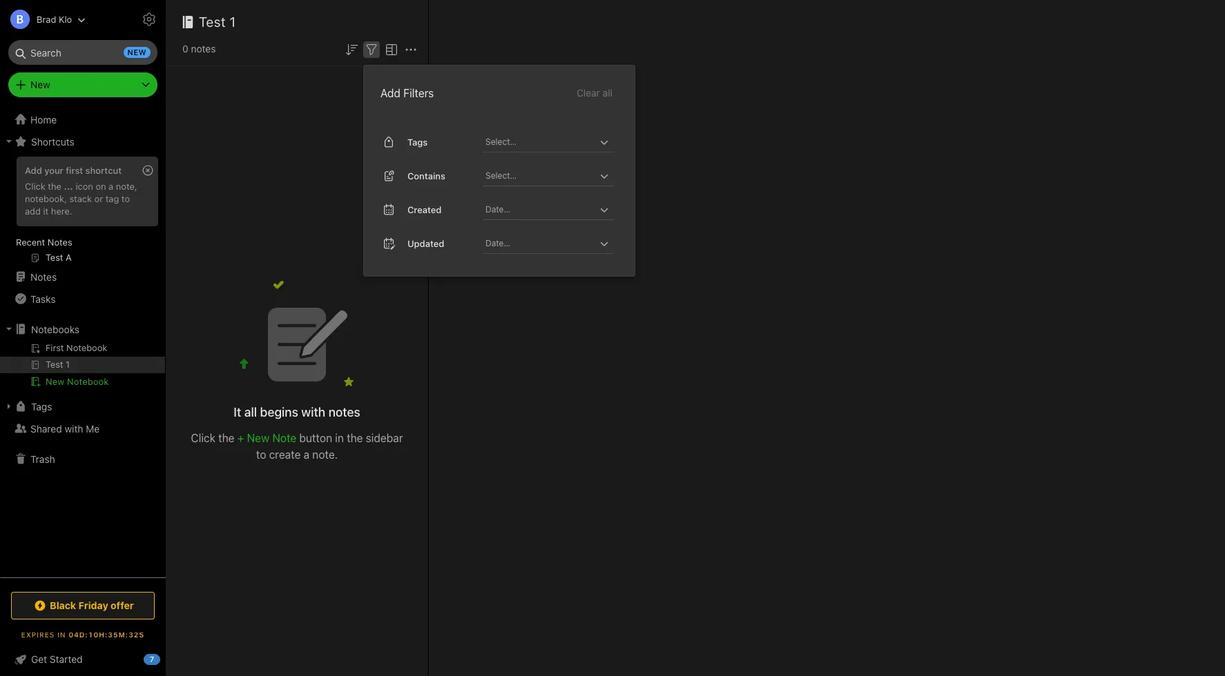 Task type: describe. For each thing, give the bounding box(es) containing it.
Sort options field
[[343, 40, 360, 58]]

0
[[182, 43, 188, 55]]

1 horizontal spatial notes
[[328, 405, 360, 420]]

contains
[[407, 170, 445, 181]]

add filters image
[[363, 41, 380, 58]]

icon on a note, notebook, stack or tag to add it here.
[[25, 181, 137, 217]]

note
[[272, 432, 296, 444]]

settings image
[[141, 11, 157, 28]]

me
[[86, 423, 100, 435]]

button
[[299, 432, 332, 444]]

a inside button in the sidebar to create a note.
[[304, 449, 309, 461]]

get started
[[31, 654, 83, 666]]

notebook,
[[25, 193, 67, 204]]

new notebook group
[[0, 340, 165, 396]]

clear
[[577, 87, 600, 99]]

note,
[[116, 181, 137, 192]]

home
[[30, 114, 57, 125]]

created
[[407, 204, 442, 215]]

2 vertical spatial new
[[247, 432, 269, 444]]

tags button
[[0, 396, 165, 418]]

04d:10h:35m:32s
[[69, 631, 144, 640]]

in
[[335, 432, 344, 444]]

7
[[150, 655, 154, 664]]

cell inside tree
[[0, 357, 165, 374]]

shortcuts button
[[0, 131, 165, 153]]

shortcuts
[[31, 136, 74, 147]]

all for it
[[244, 405, 257, 420]]

View options field
[[380, 40, 400, 58]]

click the + new note
[[191, 432, 296, 444]]

brad
[[37, 13, 56, 25]]

black
[[50, 600, 76, 612]]

+
[[237, 432, 244, 444]]

updated
[[407, 238, 444, 249]]

tasks
[[30, 293, 56, 305]]

0 notes
[[182, 43, 216, 55]]

date… for created
[[486, 204, 510, 215]]

get
[[31, 654, 47, 666]]

1 vertical spatial notes
[[30, 271, 57, 283]]

to inside button in the sidebar to create a note.
[[256, 449, 266, 461]]

trash
[[30, 453, 55, 465]]

0 vertical spatial notes
[[191, 43, 216, 55]]

Account field
[[0, 6, 86, 33]]

note window - empty element
[[429, 0, 1225, 677]]

it
[[43, 206, 49, 217]]

add
[[25, 206, 41, 217]]

Search text field
[[18, 40, 148, 65]]

button in the sidebar to create a note.
[[256, 432, 403, 461]]

More actions field
[[403, 40, 419, 58]]

brad klo
[[37, 13, 72, 25]]

black friday offer button
[[11, 593, 155, 620]]

the for ...
[[48, 181, 61, 192]]

add for add filters
[[381, 87, 401, 99]]

recent
[[16, 237, 45, 248]]

more actions image
[[403, 41, 419, 58]]

add filters
[[381, 87, 434, 99]]

first
[[66, 165, 83, 176]]

friday
[[78, 600, 108, 612]]

group inside tree
[[0, 153, 165, 271]]

Add filters field
[[363, 40, 380, 58]]

black friday offer
[[50, 600, 134, 612]]

on
[[96, 181, 106, 192]]

new button
[[8, 73, 157, 97]]



Task type: locate. For each thing, give the bounding box(es) containing it.
1 horizontal spatial with
[[301, 405, 325, 420]]

group containing add your first shortcut
[[0, 153, 165, 271]]

date… down contains field
[[486, 204, 510, 215]]

tags up contains
[[407, 136, 428, 147]]

notebook
[[67, 376, 109, 387]]

2  input text field from the top
[[484, 166, 596, 186]]

0 vertical spatial  input text field
[[484, 132, 596, 152]]

the left ... at the left
[[48, 181, 61, 192]]

1  input text field from the top
[[484, 132, 596, 152]]

date… for updated
[[486, 238, 510, 248]]

new
[[30, 79, 50, 90], [46, 376, 64, 387], [247, 432, 269, 444]]

in
[[57, 631, 66, 640]]

new for new notebook
[[46, 376, 64, 387]]

notes up tasks
[[30, 271, 57, 283]]

0 vertical spatial new
[[30, 79, 50, 90]]

0 horizontal spatial click
[[25, 181, 45, 192]]

click for click the + new note
[[191, 432, 215, 444]]

group
[[0, 153, 165, 271]]

add left the your
[[25, 165, 42, 176]]

0 vertical spatial to
[[121, 193, 130, 204]]

add left "filters"
[[381, 87, 401, 99]]

new right +
[[247, 432, 269, 444]]

date…
[[486, 204, 510, 215], [486, 238, 510, 248]]

stack
[[69, 193, 92, 204]]

notebooks
[[31, 324, 79, 335]]

new left notebook
[[46, 376, 64, 387]]

notes
[[48, 237, 72, 248], [30, 271, 57, 283]]

clear all
[[577, 87, 613, 99]]

the inside button in the sidebar to create a note.
[[347, 432, 363, 444]]

Contains field
[[483, 166, 614, 186]]

expires in 04d:10h:35m:32s
[[21, 631, 144, 640]]

1 vertical spatial add
[[25, 165, 42, 176]]

recent notes
[[16, 237, 72, 248]]

all inside button
[[603, 87, 613, 99]]

1 vertical spatial date…
[[486, 238, 510, 248]]

click for click the ...
[[25, 181, 45, 192]]

0 vertical spatial notes
[[48, 237, 72, 248]]

notes right recent
[[48, 237, 72, 248]]

started
[[50, 654, 83, 666]]

2 date… from the top
[[486, 238, 510, 248]]

here.
[[51, 206, 72, 217]]

2 horizontal spatial the
[[347, 432, 363, 444]]

tags inside button
[[31, 401, 52, 413]]

klo
[[59, 13, 72, 25]]

with inside shared with me link
[[65, 423, 83, 435]]

shortcut
[[85, 165, 122, 176]]

it all begins with notes
[[234, 405, 360, 420]]

the right in
[[347, 432, 363, 444]]

0 vertical spatial with
[[301, 405, 325, 420]]

date… down  date picker field
[[486, 238, 510, 248]]

0 vertical spatial add
[[381, 87, 401, 99]]

1 horizontal spatial tags
[[407, 136, 428, 147]]

+ new note link
[[237, 432, 296, 444]]

a
[[109, 181, 113, 192], [304, 449, 309, 461]]

 input text field
[[484, 132, 596, 152], [484, 166, 596, 186]]

test
[[199, 14, 226, 30]]

new up home
[[30, 79, 50, 90]]

1 date… from the top
[[486, 204, 510, 215]]

 input text field down tags "field"
[[484, 166, 596, 186]]

a inside icon on a note, notebook, stack or tag to add it here.
[[109, 181, 113, 192]]

it
[[234, 405, 241, 420]]

...
[[64, 181, 73, 192]]

offer
[[111, 600, 134, 612]]

tree
[[0, 108, 166, 577]]

0 horizontal spatial a
[[109, 181, 113, 192]]

the left +
[[218, 432, 235, 444]]

new notebook button
[[0, 374, 165, 390]]

begins
[[260, 405, 298, 420]]

click inside tree
[[25, 181, 45, 192]]

a left note.
[[304, 449, 309, 461]]

shared with me link
[[0, 418, 165, 440]]

your
[[44, 165, 63, 176]]

all for clear
[[603, 87, 613, 99]]

Tags field
[[483, 132, 614, 152]]

the inside group
[[48, 181, 61, 192]]

1 horizontal spatial click
[[191, 432, 215, 444]]

Help and Learning task checklist field
[[0, 649, 166, 671]]

notebooks link
[[0, 318, 165, 340]]

0 horizontal spatial notes
[[191, 43, 216, 55]]

home link
[[0, 108, 166, 131]]

0 horizontal spatial add
[[25, 165, 42, 176]]

1 vertical spatial tags
[[31, 401, 52, 413]]

0 vertical spatial all
[[603, 87, 613, 99]]

expires
[[21, 631, 55, 640]]

test 1
[[199, 14, 236, 30]]

0 horizontal spatial to
[[121, 193, 130, 204]]

0 horizontal spatial with
[[65, 423, 83, 435]]

click to collapse image
[[161, 651, 171, 668]]

with
[[301, 405, 325, 420], [65, 423, 83, 435]]

to down the + new note link
[[256, 449, 266, 461]]

new inside popup button
[[30, 79, 50, 90]]

create
[[269, 449, 301, 461]]

1 vertical spatial new
[[46, 376, 64, 387]]

all
[[603, 87, 613, 99], [244, 405, 257, 420]]

with left me
[[65, 423, 83, 435]]

1 vertical spatial notes
[[328, 405, 360, 420]]

sidebar
[[366, 432, 403, 444]]

clear all button
[[575, 85, 614, 101]]

shared
[[30, 423, 62, 435]]

click left +
[[191, 432, 215, 444]]

0 vertical spatial date…
[[486, 204, 510, 215]]

0 vertical spatial tags
[[407, 136, 428, 147]]

click the ...
[[25, 181, 73, 192]]

0 horizontal spatial tags
[[31, 401, 52, 413]]

0 vertical spatial a
[[109, 181, 113, 192]]

notes right 0
[[191, 43, 216, 55]]

click
[[25, 181, 45, 192], [191, 432, 215, 444]]

new
[[127, 48, 146, 57]]

new for new
[[30, 79, 50, 90]]

the
[[48, 181, 61, 192], [218, 432, 235, 444], [347, 432, 363, 444]]

shared with me
[[30, 423, 100, 435]]

tag
[[105, 193, 119, 204]]

expand notebooks image
[[3, 324, 15, 335]]

 input text field for tags
[[484, 132, 596, 152]]

1 vertical spatial click
[[191, 432, 215, 444]]

0 vertical spatial click
[[25, 181, 45, 192]]

1 horizontal spatial a
[[304, 449, 309, 461]]

 input text field inside contains field
[[484, 166, 596, 186]]

date… inside  date picker field
[[486, 204, 510, 215]]

1 vertical spatial to
[[256, 449, 266, 461]]

click up notebook,
[[25, 181, 45, 192]]

1 horizontal spatial to
[[256, 449, 266, 461]]

the for +
[[218, 432, 235, 444]]

or
[[94, 193, 103, 204]]

notes up in
[[328, 405, 360, 420]]

0 horizontal spatial all
[[244, 405, 257, 420]]

 Date picker field
[[483, 234, 626, 254]]

0 horizontal spatial the
[[48, 181, 61, 192]]

 input text field up contains field
[[484, 132, 596, 152]]

to inside icon on a note, notebook, stack or tag to add it here.
[[121, 193, 130, 204]]

expand tags image
[[3, 401, 15, 412]]

date… inside date… field
[[486, 238, 510, 248]]

new notebook
[[46, 376, 109, 387]]

add inside tree
[[25, 165, 42, 176]]

1
[[230, 14, 236, 30]]

with up button
[[301, 405, 325, 420]]

notes
[[191, 43, 216, 55], [328, 405, 360, 420]]

 Date picker field
[[483, 200, 626, 220]]

cell
[[0, 357, 165, 374]]

new search field
[[18, 40, 151, 65]]

1 horizontal spatial the
[[218, 432, 235, 444]]

 input text field inside tags "field"
[[484, 132, 596, 152]]

all right clear
[[603, 87, 613, 99]]

note.
[[312, 449, 338, 461]]

add
[[381, 87, 401, 99], [25, 165, 42, 176]]

a right on
[[109, 181, 113, 192]]

filters
[[403, 87, 434, 99]]

tree containing home
[[0, 108, 166, 577]]

1 vertical spatial with
[[65, 423, 83, 435]]

1 vertical spatial all
[[244, 405, 257, 420]]

to down note,
[[121, 193, 130, 204]]

notes link
[[0, 266, 165, 288]]

tasks button
[[0, 288, 165, 310]]

1 horizontal spatial all
[[603, 87, 613, 99]]

all right 'it'
[[244, 405, 257, 420]]

1 vertical spatial  input text field
[[484, 166, 596, 186]]

 input text field for contains
[[484, 166, 596, 186]]

add your first shortcut
[[25, 165, 122, 176]]

1 horizontal spatial add
[[381, 87, 401, 99]]

to
[[121, 193, 130, 204], [256, 449, 266, 461]]

1 vertical spatial a
[[304, 449, 309, 461]]

add for add your first shortcut
[[25, 165, 42, 176]]

tags up shared
[[31, 401, 52, 413]]

icon
[[76, 181, 93, 192]]

trash link
[[0, 448, 165, 470]]

new inside button
[[46, 376, 64, 387]]

tags
[[407, 136, 428, 147], [31, 401, 52, 413]]



Task type: vqa. For each thing, say whether or not it's contained in the screenshot.
Notebooks link at left
yes



